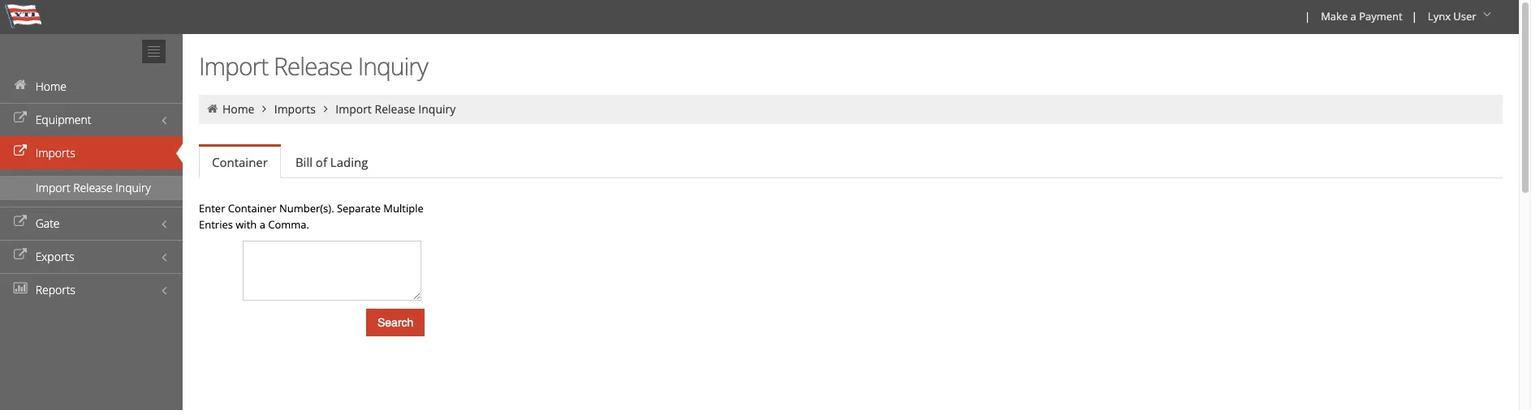 Task type: describe. For each thing, give the bounding box(es) containing it.
enter
[[199, 201, 225, 216]]

0 vertical spatial home
[[35, 79, 67, 94]]

entries
[[199, 218, 233, 232]]

lynx
[[1428, 9, 1451, 24]]

1 horizontal spatial imports
[[274, 101, 316, 117]]

container inside enter container number(s).  separate multiple entries with a comma.
[[228, 201, 276, 216]]

0 horizontal spatial import release inquiry link
[[0, 176, 183, 201]]

reports
[[35, 283, 75, 298]]

1 horizontal spatial home link
[[222, 101, 255, 117]]

bar chart image
[[12, 283, 28, 295]]

lynx user
[[1428, 9, 1477, 24]]

search button
[[366, 309, 425, 337]]

1 vertical spatial imports link
[[0, 136, 183, 170]]

make a payment link
[[1314, 0, 1408, 34]]

import release inquiry for top import release inquiry link
[[336, 101, 456, 117]]

1 | from the left
[[1305, 9, 1311, 24]]

lading
[[330, 154, 368, 171]]

comma.
[[268, 218, 309, 232]]

1 angle right image from the left
[[257, 103, 271, 114]]

equipment
[[35, 112, 91, 127]]

0 vertical spatial import
[[199, 50, 268, 83]]

import release inquiry for left import release inquiry link
[[36, 180, 151, 196]]

gate link
[[0, 207, 183, 240]]

import for left import release inquiry link
[[36, 180, 70, 196]]

inquiry for top import release inquiry link
[[418, 101, 456, 117]]

number(s).
[[279, 201, 334, 216]]

2 | from the left
[[1412, 9, 1418, 24]]

external link image for gate
[[12, 217, 28, 228]]

bill
[[295, 154, 313, 171]]

multiple
[[384, 201, 424, 216]]

import for top import release inquiry link
[[336, 101, 372, 117]]

0 vertical spatial import release inquiry link
[[336, 101, 456, 117]]

container link
[[199, 147, 281, 179]]

0 horizontal spatial home link
[[0, 70, 183, 103]]

bill of lading
[[295, 154, 368, 171]]

release for top import release inquiry link
[[375, 101, 415, 117]]

make
[[1321, 9, 1348, 24]]

0 vertical spatial inquiry
[[358, 50, 428, 83]]



Task type: locate. For each thing, give the bounding box(es) containing it.
1 horizontal spatial import
[[199, 50, 268, 83]]

imports link up bill
[[274, 101, 316, 117]]

imports
[[274, 101, 316, 117], [35, 145, 75, 161]]

1 horizontal spatial a
[[1351, 9, 1357, 24]]

1 vertical spatial import release inquiry link
[[0, 176, 183, 201]]

a right the with
[[260, 218, 265, 232]]

1 vertical spatial home image
[[205, 103, 220, 114]]

import release inquiry link up "gate" link
[[0, 176, 183, 201]]

0 horizontal spatial release
[[73, 180, 113, 196]]

home link up the container link
[[222, 101, 255, 117]]

2 vertical spatial release
[[73, 180, 113, 196]]

1 vertical spatial imports
[[35, 145, 75, 161]]

external link image for exports
[[12, 250, 28, 261]]

exports
[[35, 249, 74, 265]]

angle down image
[[1479, 9, 1496, 20]]

imports link down 'equipment'
[[0, 136, 183, 170]]

home up the container link
[[222, 101, 255, 117]]

external link image
[[12, 113, 28, 124], [12, 146, 28, 158]]

make a payment
[[1321, 9, 1403, 24]]

home up 'equipment'
[[35, 79, 67, 94]]

0 vertical spatial container
[[212, 154, 268, 171]]

import
[[199, 50, 268, 83], [336, 101, 372, 117], [36, 180, 70, 196]]

reports link
[[0, 274, 183, 307]]

gate
[[35, 216, 60, 231]]

0 vertical spatial imports
[[274, 101, 316, 117]]

imports link
[[274, 101, 316, 117], [0, 136, 183, 170]]

1 horizontal spatial angle right image
[[319, 103, 333, 114]]

angle right image
[[257, 103, 271, 114], [319, 103, 333, 114]]

1 vertical spatial a
[[260, 218, 265, 232]]

a inside 'link'
[[1351, 9, 1357, 24]]

1 external link image from the top
[[12, 217, 28, 228]]

imports down 'equipment'
[[35, 145, 75, 161]]

1 vertical spatial inquiry
[[418, 101, 456, 117]]

inquiry
[[358, 50, 428, 83], [418, 101, 456, 117], [116, 180, 151, 196]]

0 horizontal spatial home
[[35, 79, 67, 94]]

external link image down equipment link
[[12, 146, 28, 158]]

| left the make
[[1305, 9, 1311, 24]]

2 external link image from the top
[[12, 146, 28, 158]]

external link image for imports
[[12, 146, 28, 158]]

container
[[212, 154, 268, 171], [228, 201, 276, 216]]

release
[[274, 50, 352, 83], [375, 101, 415, 117], [73, 180, 113, 196]]

1 horizontal spatial import release inquiry link
[[336, 101, 456, 117]]

separate
[[337, 201, 381, 216]]

angle right image up of
[[319, 103, 333, 114]]

0 vertical spatial release
[[274, 50, 352, 83]]

1 vertical spatial import release inquiry
[[336, 101, 456, 117]]

import release inquiry
[[199, 50, 428, 83], [336, 101, 456, 117], [36, 180, 151, 196]]

1 vertical spatial container
[[228, 201, 276, 216]]

external link image inside equipment link
[[12, 113, 28, 124]]

import release inquiry link up the lading
[[336, 101, 456, 117]]

with
[[236, 218, 257, 232]]

0 vertical spatial home image
[[12, 80, 28, 91]]

import release inquiry link
[[336, 101, 456, 117], [0, 176, 183, 201]]

search
[[378, 317, 414, 330]]

1 vertical spatial home
[[222, 101, 255, 117]]

container up the with
[[228, 201, 276, 216]]

home image up the container link
[[205, 103, 220, 114]]

1 horizontal spatial imports link
[[274, 101, 316, 117]]

angle right image up the container link
[[257, 103, 271, 114]]

1 vertical spatial external link image
[[12, 250, 28, 261]]

a
[[1351, 9, 1357, 24], [260, 218, 265, 232]]

of
[[316, 154, 327, 171]]

external link image for equipment
[[12, 113, 28, 124]]

1 horizontal spatial release
[[274, 50, 352, 83]]

1 external link image from the top
[[12, 113, 28, 124]]

home link up 'equipment'
[[0, 70, 183, 103]]

release for left import release inquiry link
[[73, 180, 113, 196]]

a inside enter container number(s).  separate multiple entries with a comma.
[[260, 218, 265, 232]]

external link image up bar chart 'image'
[[12, 250, 28, 261]]

2 angle right image from the left
[[319, 103, 333, 114]]

0 horizontal spatial home image
[[12, 80, 28, 91]]

imports up bill
[[274, 101, 316, 117]]

equipment link
[[0, 103, 183, 136]]

1 horizontal spatial home
[[222, 101, 255, 117]]

1 vertical spatial release
[[375, 101, 415, 117]]

inquiry for left import release inquiry link
[[116, 180, 151, 196]]

2 horizontal spatial release
[[375, 101, 415, 117]]

external link image
[[12, 217, 28, 228], [12, 250, 28, 261]]

payment
[[1359, 9, 1403, 24]]

2 horizontal spatial import
[[336, 101, 372, 117]]

0 vertical spatial a
[[1351, 9, 1357, 24]]

enter container number(s).  separate multiple entries with a comma.
[[199, 201, 424, 232]]

home link
[[0, 70, 183, 103], [222, 101, 255, 117]]

external link image inside exports link
[[12, 250, 28, 261]]

external link image left gate
[[12, 217, 28, 228]]

0 vertical spatial external link image
[[12, 217, 28, 228]]

0 horizontal spatial |
[[1305, 9, 1311, 24]]

0 horizontal spatial angle right image
[[257, 103, 271, 114]]

| left "lynx"
[[1412, 9, 1418, 24]]

1 horizontal spatial |
[[1412, 9, 1418, 24]]

0 horizontal spatial import
[[36, 180, 70, 196]]

2 vertical spatial inquiry
[[116, 180, 151, 196]]

a right the make
[[1351, 9, 1357, 24]]

2 external link image from the top
[[12, 250, 28, 261]]

2 vertical spatial import
[[36, 180, 70, 196]]

0 horizontal spatial a
[[260, 218, 265, 232]]

import release inquiry inside import release inquiry link
[[36, 180, 151, 196]]

home image up equipment link
[[12, 80, 28, 91]]

home
[[35, 79, 67, 94], [222, 101, 255, 117]]

external link image left 'equipment'
[[12, 113, 28, 124]]

external link image inside imports link
[[12, 146, 28, 158]]

external link image inside "gate" link
[[12, 217, 28, 228]]

0 horizontal spatial imports
[[35, 145, 75, 161]]

1 vertical spatial import
[[336, 101, 372, 117]]

0 vertical spatial import release inquiry
[[199, 50, 428, 83]]

|
[[1305, 9, 1311, 24], [1412, 9, 1418, 24]]

0 vertical spatial imports link
[[274, 101, 316, 117]]

bill of lading link
[[282, 146, 381, 179]]

0 horizontal spatial imports link
[[0, 136, 183, 170]]

0 vertical spatial external link image
[[12, 113, 28, 124]]

2 vertical spatial import release inquiry
[[36, 180, 151, 196]]

exports link
[[0, 240, 183, 274]]

1 vertical spatial external link image
[[12, 146, 28, 158]]

home image
[[12, 80, 28, 91], [205, 103, 220, 114]]

lynx user link
[[1421, 0, 1501, 34]]

1 horizontal spatial home image
[[205, 103, 220, 114]]

user
[[1454, 9, 1477, 24]]

container up enter
[[212, 154, 268, 171]]

None text field
[[243, 241, 421, 301]]



Task type: vqa. For each thing, say whether or not it's contained in the screenshot.
text box
yes



